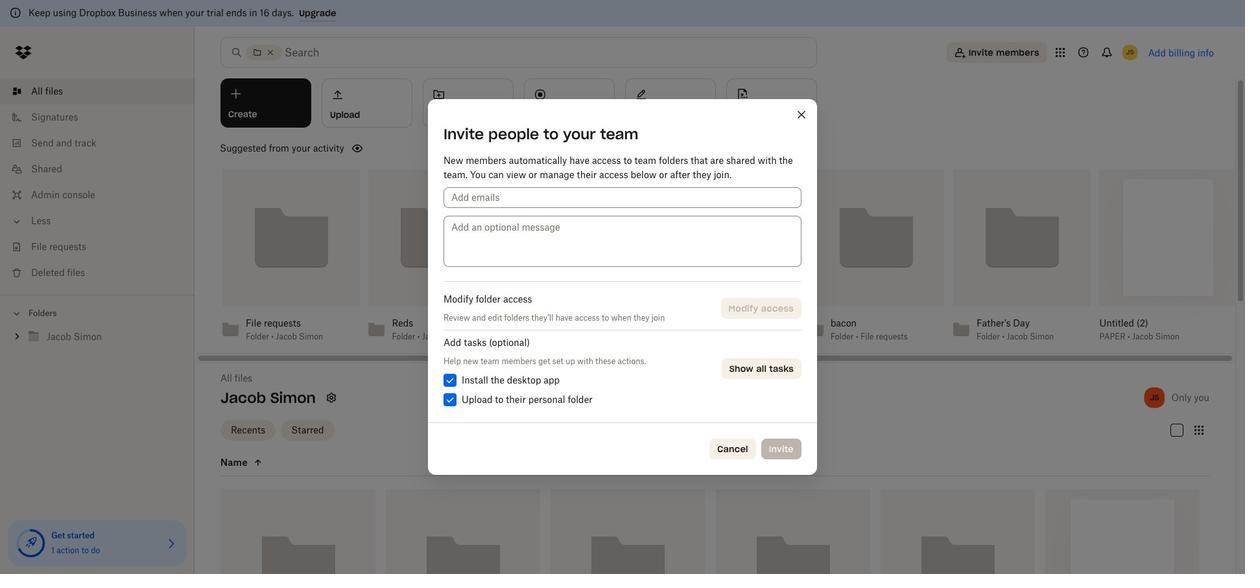 Task type: locate. For each thing, give the bounding box(es) containing it.
Add an optional message text field
[[444, 216, 802, 267]]

dialog
[[428, 99, 818, 476]]

alert
[[0, 0, 1246, 27]]

file, _ getting started with dropbox paper.paper row
[[1046, 490, 1200, 575]]

list item
[[0, 79, 195, 104]]

folder, send and track row
[[881, 490, 1036, 575]]

folder, file requests row
[[386, 490, 541, 575]]

less image
[[10, 215, 23, 228]]

folder, father's day row
[[221, 490, 376, 575]]

list
[[0, 71, 195, 295]]

Add emails text field
[[452, 191, 794, 205]]

dropbox image
[[10, 40, 36, 66]]



Task type: describe. For each thing, give the bounding box(es) containing it.
folder, mother's day row
[[551, 490, 706, 575]]

folder, reds row
[[716, 490, 871, 575]]



Task type: vqa. For each thing, say whether or not it's contained in the screenshot.
03-DEVHOME_LM-4K.PNG 8.1 MB
no



